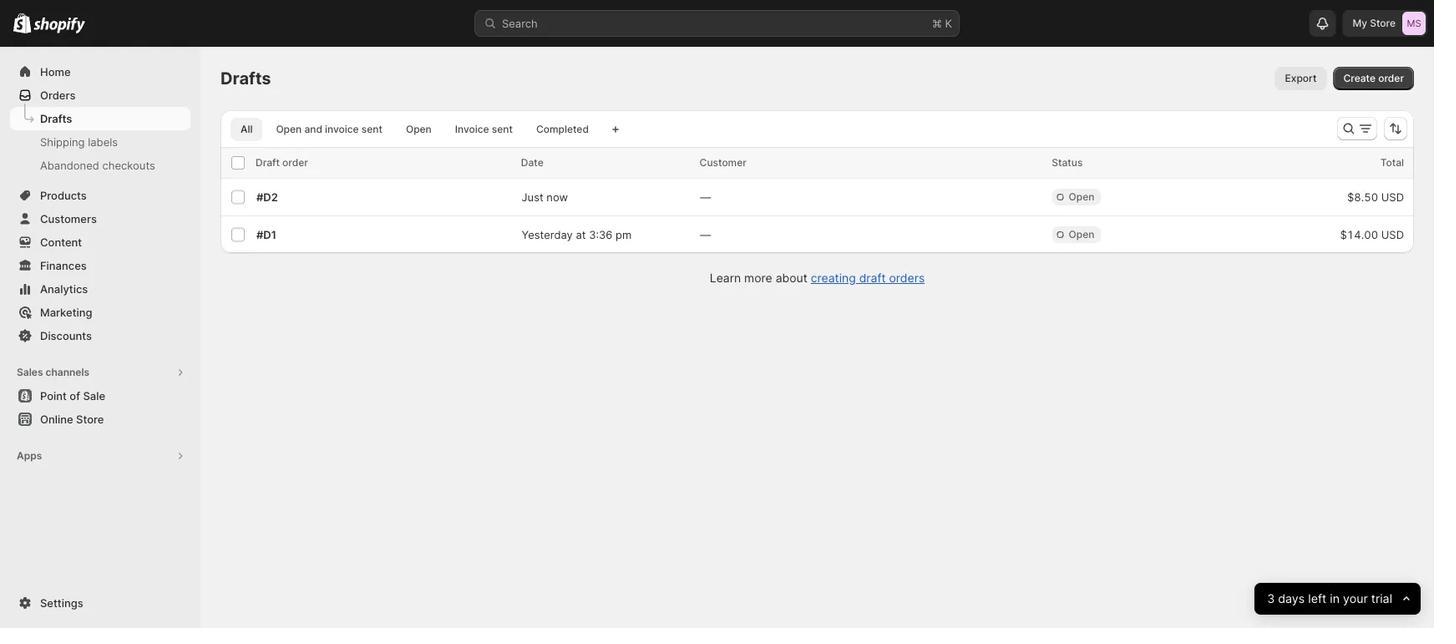 Task type: vqa. For each thing, say whether or not it's contained in the screenshot.
the Search collections "text field"
no



Task type: locate. For each thing, give the bounding box(es) containing it.
export
[[1286, 72, 1317, 84]]

0 vertical spatial order
[[1379, 72, 1405, 84]]

2 — from the top
[[700, 228, 711, 241]]

drafts link
[[10, 107, 191, 130]]

⌘ k
[[932, 17, 953, 30]]

customers
[[40, 212, 97, 225]]

3:36 pm
[[589, 228, 632, 241]]

$14.00 usd
[[1341, 228, 1405, 241]]

create order
[[1344, 72, 1405, 84]]

shopify image
[[13, 13, 31, 33], [34, 17, 85, 34]]

home link
[[10, 60, 191, 84]]

orders
[[889, 271, 925, 285]]

drafts
[[221, 68, 271, 89], [40, 112, 72, 125]]

order right create
[[1379, 72, 1405, 84]]

0 vertical spatial usd
[[1382, 191, 1405, 203]]

my store
[[1353, 17, 1396, 29]]

total
[[1381, 157, 1405, 169]]

drafts down orders in the top left of the page
[[40, 112, 72, 125]]

content
[[40, 236, 82, 249]]

discounts link
[[10, 324, 191, 348]]

order for draft order
[[283, 157, 308, 169]]

order inside create order link
[[1379, 72, 1405, 84]]

1 — from the top
[[700, 191, 711, 203]]

open and invoice sent link
[[266, 118, 393, 141]]

1 horizontal spatial order
[[1379, 72, 1405, 84]]

2 usd from the top
[[1382, 228, 1405, 241]]

usd right $14.00
[[1382, 228, 1405, 241]]

trial
[[1372, 592, 1393, 606]]

abandoned checkouts link
[[10, 154, 191, 177]]

online store button
[[0, 408, 201, 431]]

— for just now
[[700, 191, 711, 203]]

1 vertical spatial store
[[76, 413, 104, 426]]

open link
[[396, 118, 442, 141]]

store for my store
[[1371, 17, 1396, 29]]

and
[[304, 123, 322, 135]]

store for online store
[[76, 413, 104, 426]]

— for yesterday at 3:36 pm
[[700, 228, 711, 241]]

sales channels
[[17, 366, 90, 379]]

learn more about creating draft orders
[[710, 271, 925, 285]]

open
[[276, 123, 302, 135], [406, 123, 432, 135], [1069, 191, 1095, 203], [1069, 229, 1095, 241]]

1 horizontal spatial drafts
[[221, 68, 271, 89]]

1 usd from the top
[[1382, 191, 1405, 203]]

store
[[1371, 17, 1396, 29], [76, 413, 104, 426]]

store right 'my' at right top
[[1371, 17, 1396, 29]]

sales
[[17, 366, 43, 379]]

0 vertical spatial —
[[700, 191, 711, 203]]

left
[[1309, 592, 1327, 606]]

my store image
[[1403, 12, 1426, 35]]

0 horizontal spatial order
[[283, 157, 308, 169]]

online
[[40, 413, 73, 426]]

0 horizontal spatial sent
[[362, 123, 383, 135]]

draft order
[[256, 157, 308, 169]]

k
[[945, 17, 953, 30]]

date
[[521, 157, 544, 169]]

1 horizontal spatial store
[[1371, 17, 1396, 29]]

1 vertical spatial drafts
[[40, 112, 72, 125]]

store down sale
[[76, 413, 104, 426]]

sent right 'invoice'
[[492, 123, 513, 135]]

creating
[[811, 271, 856, 285]]

just now
[[522, 191, 568, 203]]

customer
[[700, 157, 747, 169]]

labels
[[88, 135, 118, 148]]

0 horizontal spatial drafts
[[40, 112, 72, 125]]

0 horizontal spatial store
[[76, 413, 104, 426]]

my
[[1353, 17, 1368, 29]]

usd for $8.50 usd
[[1382, 191, 1405, 203]]

usd for $14.00 usd
[[1382, 228, 1405, 241]]

days
[[1278, 592, 1305, 606]]

0 vertical spatial drafts
[[221, 68, 271, 89]]

1 vertical spatial order
[[283, 157, 308, 169]]

online store
[[40, 413, 104, 426]]

usd
[[1382, 191, 1405, 203], [1382, 228, 1405, 241]]

#d1
[[257, 228, 277, 241]]

0 vertical spatial store
[[1371, 17, 1396, 29]]

checkouts
[[102, 159, 155, 172]]

tab list
[[227, 117, 602, 141]]

order right draft
[[283, 157, 308, 169]]

— down customer
[[700, 191, 711, 203]]

analytics
[[40, 282, 88, 295]]

store inside button
[[76, 413, 104, 426]]

order
[[1379, 72, 1405, 84], [283, 157, 308, 169]]

invoice sent
[[455, 123, 513, 135]]

1 horizontal spatial sent
[[492, 123, 513, 135]]

⌘
[[932, 17, 942, 30]]

1 vertical spatial usd
[[1382, 228, 1405, 241]]

create order link
[[1334, 67, 1415, 90]]

usd right $8.50
[[1382, 191, 1405, 203]]

1 vertical spatial —
[[700, 228, 711, 241]]

customers link
[[10, 207, 191, 231]]

sent
[[362, 123, 383, 135], [492, 123, 513, 135]]

sent right invoice on the left top
[[362, 123, 383, 135]]

— up learn
[[700, 228, 711, 241]]

invoice
[[455, 123, 489, 135]]

draft
[[256, 157, 280, 169]]

—
[[700, 191, 711, 203], [700, 228, 711, 241]]

content link
[[10, 231, 191, 254]]

drafts up all
[[221, 68, 271, 89]]



Task type: describe. For each thing, give the bounding box(es) containing it.
discounts
[[40, 329, 92, 342]]

2 sent from the left
[[492, 123, 513, 135]]

orders
[[40, 89, 76, 102]]

3 days left in your trial button
[[1255, 583, 1421, 615]]

point of sale link
[[10, 384, 191, 408]]

search
[[502, 17, 538, 30]]

of
[[70, 389, 80, 402]]

apps
[[17, 450, 42, 462]]

your
[[1343, 592, 1368, 606]]

settings
[[40, 597, 83, 610]]

abandoned
[[40, 159, 99, 172]]

draft
[[859, 271, 886, 285]]

$8.50 usd
[[1348, 191, 1405, 203]]

settings link
[[10, 592, 191, 615]]

completed link
[[526, 118, 599, 141]]

invoice
[[325, 123, 359, 135]]

#d1 link
[[257, 228, 277, 241]]

yesterday at 3:36 pm
[[522, 228, 632, 241]]

finances
[[40, 259, 87, 272]]

0 horizontal spatial shopify image
[[13, 13, 31, 33]]

marketing
[[40, 306, 92, 319]]

analytics link
[[10, 277, 191, 301]]

export button
[[1276, 67, 1327, 90]]

drafts inside drafts link
[[40, 112, 72, 125]]

yesterday
[[522, 228, 573, 241]]

sales channels button
[[10, 361, 191, 384]]

point of sale button
[[0, 384, 201, 408]]

point
[[40, 389, 67, 402]]

now
[[547, 191, 568, 203]]

online store link
[[10, 408, 191, 431]]

order for create order
[[1379, 72, 1405, 84]]

products link
[[10, 184, 191, 207]]

products
[[40, 189, 87, 202]]

just
[[522, 191, 544, 203]]

3
[[1268, 592, 1275, 606]]

shipping labels link
[[10, 130, 191, 154]]

sale
[[83, 389, 105, 402]]

abandoned checkouts
[[40, 159, 155, 172]]

all button
[[231, 118, 263, 141]]

3 days left in your trial
[[1268, 592, 1393, 606]]

1 horizontal spatial shopify image
[[34, 17, 85, 34]]

#d2 link
[[257, 191, 278, 203]]

completed
[[536, 123, 589, 135]]

finances link
[[10, 254, 191, 277]]

marketing link
[[10, 301, 191, 324]]

creating draft orders link
[[811, 271, 925, 285]]

orders link
[[10, 84, 191, 107]]

about
[[776, 271, 808, 285]]

invoice sent link
[[445, 118, 523, 141]]

1 sent from the left
[[362, 123, 383, 135]]

in
[[1330, 592, 1340, 606]]

open and invoice sent
[[276, 123, 383, 135]]

$14.00
[[1341, 228, 1379, 241]]

create
[[1344, 72, 1376, 84]]

all
[[241, 123, 253, 135]]

more
[[745, 271, 773, 285]]

#d2
[[257, 191, 278, 203]]

shipping labels
[[40, 135, 118, 148]]

shipping
[[40, 135, 85, 148]]

tab list containing all
[[227, 117, 602, 141]]

home
[[40, 65, 71, 78]]

$8.50
[[1348, 191, 1379, 203]]

channels
[[46, 366, 90, 379]]

apps button
[[10, 445, 191, 468]]

at
[[576, 228, 586, 241]]

point of sale
[[40, 389, 105, 402]]

learn
[[710, 271, 741, 285]]

status
[[1052, 157, 1083, 169]]



